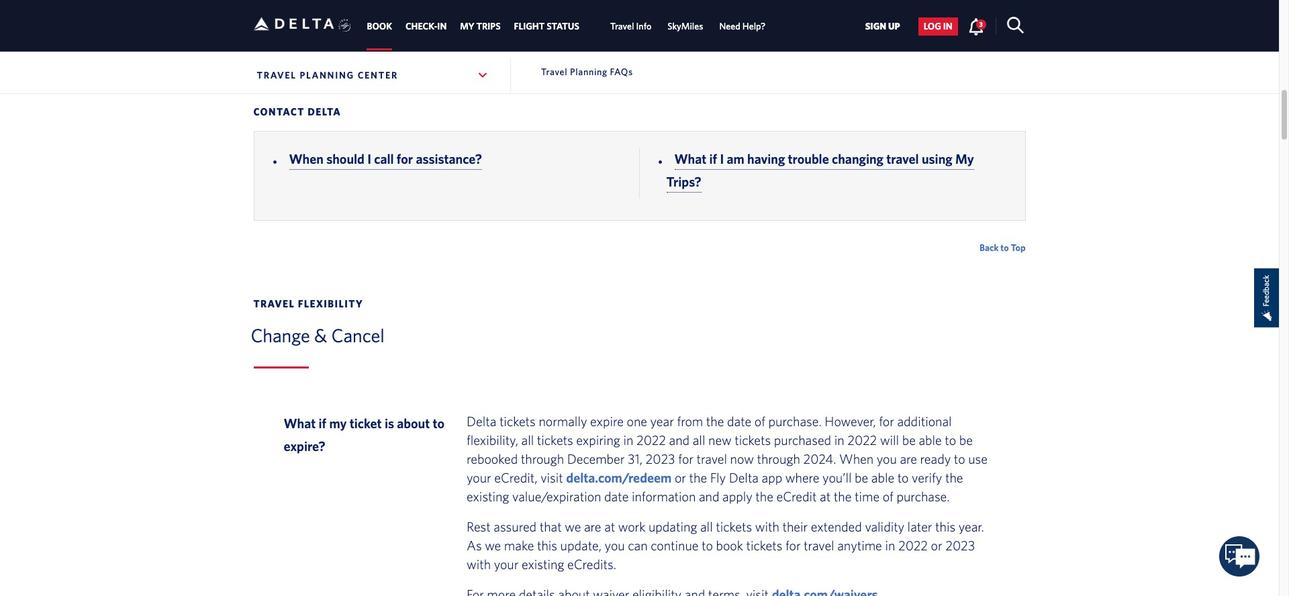 Task type: locate. For each thing, give the bounding box(es) containing it.
contact
[[253, 106, 305, 117]]

0 vertical spatial when
[[674, 37, 709, 52]]

1 vertical spatial assistance?
[[416, 151, 482, 167]]

their
[[782, 519, 808, 534]]

0 horizontal spatial 2023
[[646, 451, 675, 466]]

or inside rest assured that we are at work updating all tickets with their extended validity later this year. as we make this update, you can continue to book tickets for travel anytime in 2022 or 2023 with your existing ecredits.
[[931, 538, 942, 553]]

ticket
[[845, 0, 877, 1], [350, 415, 382, 431]]

delta up flexibility,
[[467, 413, 496, 429]]

0 horizontal spatial assistance?
[[416, 151, 482, 167]]

check-in
[[406, 21, 447, 32]]

travel inside what if i am having trouble changing travel using my trips?
[[886, 151, 919, 167]]

1 vertical spatial this
[[537, 538, 557, 553]]

1 vertical spatial existing
[[522, 556, 564, 572]]

in
[[943, 21, 953, 32], [623, 432, 633, 448], [834, 432, 844, 448], [885, 538, 895, 553]]

up
[[888, 21, 900, 32]]

ticket left is
[[350, 415, 382, 431]]

0 horizontal spatial when
[[289, 151, 324, 167]]

agency?
[[824, 9, 871, 24]]

2022 down year
[[636, 432, 666, 448]]

and down the from
[[669, 432, 690, 448]]

0 vertical spatial purchase.
[[769, 413, 822, 429]]

are up verify
[[900, 451, 917, 466]]

time
[[855, 489, 880, 504]]

travel left using
[[886, 151, 919, 167]]

0 horizontal spatial my
[[329, 415, 347, 431]]

1 horizontal spatial should
[[712, 37, 750, 52]]

what inside the "what if i did not purchase my ticket via delta.com but through a third-party travel agency?"
[[674, 0, 707, 1]]

what up trips?
[[674, 151, 707, 167]]

tickets up 'now'
[[735, 432, 771, 448]]

if inside the 'what if i need to change or cancel my delta vacations reservation?'
[[324, 0, 332, 1]]

my
[[484, 0, 502, 1], [824, 0, 842, 1], [329, 415, 347, 431]]

1 vertical spatial when should i call for assistance?
[[289, 151, 482, 167]]

1 horizontal spatial are
[[900, 451, 917, 466]]

0 horizontal spatial of
[[755, 413, 765, 429]]

able inside or the fly delta app where you'll be able to verify the existing value/expiration date information and apply the ecredit at the time of purchase.
[[871, 470, 894, 485]]

you
[[877, 451, 897, 466], [605, 538, 625, 553]]

travel inside tab list
[[610, 21, 634, 32]]

1 vertical spatial with
[[467, 556, 491, 572]]

travel for travel planning faqs
[[541, 66, 568, 77]]

to right about
[[433, 415, 444, 431]]

planning for center
[[300, 70, 354, 81]]

this down that
[[537, 538, 557, 553]]

1 horizontal spatial call
[[760, 37, 779, 52]]

through left a
[[666, 9, 711, 24]]

if inside the "what if i did not purchase my ticket via delta.com but through a third-party travel agency?"
[[709, 0, 717, 1]]

my up the trips
[[484, 0, 502, 1]]

to
[[372, 0, 384, 1], [1001, 242, 1009, 253], [433, 415, 444, 431], [945, 432, 956, 448], [954, 451, 965, 466], [898, 470, 909, 485], [702, 538, 713, 553]]

0 horizontal spatial purchase.
[[769, 413, 822, 429]]

to right need
[[372, 0, 384, 1]]

1 horizontal spatial purchase.
[[897, 489, 950, 504]]

if inside what if i am having trouble changing travel using my trips?
[[709, 151, 717, 167]]

at down the you'll
[[820, 489, 831, 504]]

what if i am having trouble changing travel using my trips? link
[[666, 151, 974, 193]]

at left work
[[604, 519, 615, 534]]

rest assured that we are at work updating all tickets with their extended validity later this year. as we make this update, you can continue to book tickets for travel anytime in 2022 or 2023 with your existing ecredits.
[[467, 519, 984, 572]]

travel up contact at the left of the page
[[257, 70, 297, 81]]

to left verify
[[898, 470, 909, 485]]

1 horizontal spatial 2023
[[946, 538, 975, 553]]

1 vertical spatial are
[[584, 519, 601, 534]]

the down ready
[[945, 470, 963, 485]]

you down 2022 will
[[877, 451, 897, 466]]

what if i need to change or cancel my delta vacations reservation?
[[281, 0, 595, 24]]

1 vertical spatial at
[[604, 519, 615, 534]]

what up "reservation?"
[[289, 0, 321, 1]]

i inside the 'what if i need to change or cancel my delta vacations reservation?'
[[335, 0, 339, 1]]

1 horizontal spatial or
[[675, 470, 686, 485]]

the down the you'll
[[834, 489, 852, 504]]

planning left "faqs"
[[570, 66, 608, 77]]

1 vertical spatial able
[[871, 470, 894, 485]]

1 horizontal spatial able
[[919, 432, 942, 448]]

in down validity
[[885, 538, 895, 553]]

1 vertical spatial 2022
[[898, 538, 928, 553]]

1 vertical spatial call
[[374, 151, 394, 167]]

i inside the "what if i did not purchase my ticket via delta.com but through a third-party travel agency?"
[[720, 0, 724, 1]]

0 vertical spatial existing
[[467, 489, 509, 504]]

2023
[[646, 451, 675, 466], [946, 538, 975, 553]]

in down however,
[[834, 432, 844, 448]]

0 horizontal spatial should
[[326, 151, 365, 167]]

through up app
[[757, 451, 800, 466]]

in right log
[[943, 21, 953, 32]]

or up in
[[430, 0, 442, 1]]

0 horizontal spatial existing
[[467, 489, 509, 504]]

of inside or the fly delta app where you'll be able to verify the existing value/expiration date information and apply the ecredit at the time of purchase.
[[883, 489, 894, 504]]

all inside rest assured that we are at work updating all tickets with their extended validity later this year. as we make this update, you can continue to book tickets for travel anytime in 2022 or 2023 with your existing ecredits.
[[700, 519, 713, 534]]

0 vertical spatial call
[[760, 37, 779, 52]]

be down additional
[[902, 432, 916, 448]]

0 vertical spatial and
[[669, 432, 690, 448]]

1 horizontal spatial you
[[877, 451, 897, 466]]

if for ticket
[[319, 415, 326, 431]]

at
[[820, 489, 831, 504], [604, 519, 615, 534]]

the up new
[[706, 413, 724, 429]]

able up time
[[871, 470, 894, 485]]

to left use
[[954, 451, 965, 466]]

0 horizontal spatial your
[[467, 470, 491, 485]]

to inside or the fly delta app where you'll be able to verify the existing value/expiration date information and apply the ecredit at the time of purchase.
[[898, 470, 909, 485]]

can
[[628, 538, 648, 553]]

what for what if i did not purchase my ticket via delta.com but through a third-party travel agency?
[[674, 0, 707, 1]]

skymiles link
[[668, 14, 703, 38]]

2 horizontal spatial when
[[839, 451, 874, 466]]

2 horizontal spatial or
[[931, 538, 942, 553]]

delta inside or the fly delta app where you'll be able to verify the existing value/expiration date information and apply the ecredit at the time of purchase.
[[729, 470, 759, 485]]

if
[[324, 0, 332, 1], [709, 0, 717, 1], [709, 151, 717, 167], [319, 415, 326, 431]]

are
[[900, 451, 917, 466], [584, 519, 601, 534]]

1 horizontal spatial ticket
[[845, 0, 877, 1]]

through inside the "what if i did not purchase my ticket via delta.com but through a third-party travel agency?"
[[666, 9, 711, 24]]

2 vertical spatial when
[[839, 451, 874, 466]]

what inside what if i am having trouble changing travel using my trips?
[[674, 151, 707, 167]]

travel inside rest assured that we are at work updating all tickets with their extended validity later this year. as we make this update, you can continue to book tickets for travel anytime in 2022 or 2023 with your existing ecredits.
[[804, 538, 834, 553]]

delta.com
[[899, 0, 955, 1]]

0 horizontal spatial you
[[605, 538, 625, 553]]

1 horizontal spatial with
[[755, 519, 779, 534]]

for
[[782, 37, 798, 52], [397, 151, 413, 167], [879, 413, 894, 429], [678, 451, 694, 466], [786, 538, 801, 553]]

using
[[922, 151, 953, 167]]

flight status
[[514, 21, 579, 32]]

and down fly at the right bottom of page
[[699, 489, 719, 504]]

back
[[980, 242, 999, 253]]

purchase.
[[769, 413, 822, 429], [897, 489, 950, 504]]

ticket inside the "what if i did not purchase my ticket via delta.com but through a third-party travel agency?"
[[845, 0, 877, 1]]

of up app
[[755, 413, 765, 429]]

the left fly at the right bottom of page
[[689, 470, 707, 485]]

log in button
[[918, 17, 958, 36]]

what inside the 'what if i need to change or cancel my delta vacations reservation?'
[[289, 0, 321, 1]]

2023 inside rest assured that we are at work updating all tickets with their extended validity later this year. as we make this update, you can continue to book tickets for travel anytime in 2022 or 2023 with your existing ecredits.
[[946, 538, 975, 553]]

1 horizontal spatial when
[[674, 37, 709, 52]]

1 horizontal spatial assistance?
[[801, 37, 867, 52]]

your inside rest assured that we are at work updating all tickets with their extended validity later this year. as we make this update, you can continue to book tickets for travel anytime in 2022 or 2023 with your existing ecredits.
[[494, 556, 519, 572]]

third-
[[724, 9, 756, 24]]

existing down make
[[522, 556, 564, 572]]

travel down purchase
[[789, 9, 822, 24]]

and inside or the fly delta app where you'll be able to verify the existing value/expiration date information and apply the ecredit at the time of purchase.
[[699, 489, 719, 504]]

tab list
[[360, 0, 774, 51]]

all right updating
[[700, 519, 713, 534]]

2022 down later
[[898, 538, 928, 553]]

0 vertical spatial ticket
[[845, 0, 877, 1]]

you inside rest assured that we are at work updating all tickets with their extended validity later this year. as we make this update, you can continue to book tickets for travel anytime in 2022 or 2023 with your existing ecredits.
[[605, 538, 625, 553]]

travel for travel flexibility
[[253, 298, 295, 309]]

1 horizontal spatial 2022
[[898, 538, 928, 553]]

all
[[521, 432, 534, 448], [693, 432, 705, 448], [700, 519, 713, 534]]

be up time
[[855, 470, 868, 485]]

contact delta
[[253, 106, 341, 117]]

1 horizontal spatial at
[[820, 489, 831, 504]]

0 horizontal spatial and
[[669, 432, 690, 448]]

0 horizontal spatial date
[[604, 489, 629, 504]]

expire?
[[284, 438, 325, 454]]

0 vertical spatial are
[[900, 451, 917, 466]]

with down as
[[467, 556, 491, 572]]

tickets up flexibility,
[[499, 413, 536, 429]]

value/expiration
[[512, 489, 601, 504]]

travel down flight status
[[541, 66, 568, 77]]

verify
[[912, 470, 942, 485]]

tickets right book
[[746, 538, 782, 553]]

be
[[902, 432, 916, 448], [959, 432, 973, 448], [855, 470, 868, 485]]

what for what if i need to change or cancel my delta vacations reservation?
[[289, 0, 321, 1]]

the
[[706, 413, 724, 429], [689, 470, 707, 485], [945, 470, 963, 485], [756, 489, 773, 504], [834, 489, 852, 504]]

or up information
[[675, 470, 686, 485]]

1 horizontal spatial planning
[[570, 66, 608, 77]]

date down delta.com/redeem
[[604, 489, 629, 504]]

0 horizontal spatial planning
[[300, 70, 354, 81]]

you inside delta tickets normally expire one year from the date of purchase. however, for additional flexibility, all tickets expiring in 2022 and all new tickets purchased in 2022 will be able to be rebooked through december 31, 2023 for travel now through 2024. when you are ready to use your ecredit, visit
[[877, 451, 897, 466]]

i for my
[[720, 0, 724, 1]]

be inside or the fly delta app where you'll be able to verify the existing value/expiration date information and apply the ecredit at the time of purchase.
[[855, 470, 868, 485]]

able up ready
[[919, 432, 942, 448]]

if up "reservation?"
[[324, 0, 332, 1]]

what if i did not purchase my ticket via delta.com but through a third-party travel agency? link
[[666, 0, 977, 27]]

or down later
[[931, 538, 942, 553]]

your down make
[[494, 556, 519, 572]]

1 horizontal spatial my
[[484, 0, 502, 1]]

purchase. down verify
[[897, 489, 950, 504]]

delta inside delta tickets normally expire one year from the date of purchase. however, for additional flexibility, all tickets expiring in 2022 and all new tickets purchased in 2022 will be able to be rebooked through december 31, 2023 for travel now through 2024. when you are ready to use your ecredit, visit
[[467, 413, 496, 429]]

when down skymiles
[[674, 37, 709, 52]]

0 horizontal spatial we
[[485, 538, 501, 553]]

0 vertical spatial your
[[467, 470, 491, 485]]

delta down travel planning center
[[308, 106, 341, 117]]

2 horizontal spatial my
[[824, 0, 842, 1]]

be up use
[[959, 432, 973, 448]]

ticket up agency?
[[845, 0, 877, 1]]

0 vertical spatial 2022
[[636, 432, 666, 448]]

existing inside rest assured that we are at work updating all tickets with their extended validity later this year. as we make this update, you can continue to book tickets for travel anytime in 2022 or 2023 with your existing ecredits.
[[522, 556, 564, 572]]

to left book
[[702, 538, 713, 553]]

delta up flight
[[505, 0, 536, 1]]

and
[[669, 432, 690, 448], [699, 489, 719, 504]]

1 vertical spatial your
[[494, 556, 519, 572]]

0 vertical spatial when should i call for assistance?
[[674, 37, 867, 52]]

your inside delta tickets normally expire one year from the date of purchase. however, for additional flexibility, all tickets expiring in 2022 and all new tickets purchased in 2022 will be able to be rebooked through december 31, 2023 for travel now through 2024. when you are ready to use your ecredit, visit
[[467, 470, 491, 485]]

i for or
[[335, 0, 339, 1]]

&
[[314, 324, 327, 346]]

the down app
[[756, 489, 773, 504]]

you'll
[[823, 470, 852, 485]]

my inside what if my ticket is about to expire?
[[329, 415, 347, 431]]

2023 inside delta tickets normally expire one year from the date of purchase. however, for additional flexibility, all tickets expiring in 2022 and all new tickets purchased in 2022 will be able to be rebooked through december 31, 2023 for travel now through 2024. when you are ready to use your ecredit, visit
[[646, 451, 675, 466]]

when down contact delta
[[289, 151, 324, 167]]

what inside what if my ticket is about to expire?
[[284, 415, 316, 431]]

1 vertical spatial you
[[605, 538, 625, 553]]

1 horizontal spatial your
[[494, 556, 519, 572]]

are inside rest assured that we are at work updating all tickets with their extended validity later this year. as we make this update, you can continue to book tickets for travel anytime in 2022 or 2023 with your existing ecredits.
[[584, 519, 601, 534]]

purchase. up purchased
[[769, 413, 822, 429]]

my up agency?
[[824, 0, 842, 1]]

0 horizontal spatial able
[[871, 470, 894, 485]]

0 vertical spatial when should i call for assistance? link
[[674, 37, 867, 56]]

planning inside travel planning center dropdown button
[[300, 70, 354, 81]]

this right later
[[935, 519, 956, 534]]

your down rebooked
[[467, 470, 491, 485]]

of inside delta tickets normally expire one year from the date of purchase. however, for additional flexibility, all tickets expiring in 2022 and all new tickets purchased in 2022 will be able to be rebooked through december 31, 2023 for travel now through 2024. when you are ready to use your ecredit, visit
[[755, 413, 765, 429]]

to left top at the top right of the page
[[1001, 242, 1009, 253]]

date up new
[[727, 413, 752, 429]]

you left can
[[605, 538, 625, 553]]

we right as
[[485, 538, 501, 553]]

existing up rest
[[467, 489, 509, 504]]

0 vertical spatial date
[[727, 413, 752, 429]]

if for need
[[324, 0, 332, 1]]

expire
[[590, 413, 624, 429]]

0 vertical spatial of
[[755, 413, 765, 429]]

back to top
[[980, 242, 1026, 253]]

1 horizontal spatial this
[[935, 519, 956, 534]]

what up skymiles link
[[674, 0, 707, 1]]

able
[[919, 432, 942, 448], [871, 470, 894, 485]]

travel left info
[[610, 21, 634, 32]]

rest
[[467, 519, 491, 534]]

2023 right 31,
[[646, 451, 675, 466]]

and inside delta tickets normally expire one year from the date of purchase. however, for additional flexibility, all tickets expiring in 2022 and all new tickets purchased in 2022 will be able to be rebooked through december 31, 2023 for travel now through 2024. when you are ready to use your ecredit, visit
[[669, 432, 690, 448]]

year
[[650, 413, 674, 429]]

log
[[924, 21, 941, 32]]

0 vertical spatial at
[[820, 489, 831, 504]]

trips
[[476, 21, 501, 32]]

travel planning faqs
[[541, 66, 633, 77]]

0 horizontal spatial ticket
[[350, 415, 382, 431]]

1 horizontal spatial when should i call for assistance?
[[674, 37, 867, 52]]

help?
[[743, 21, 766, 32]]

1 horizontal spatial be
[[902, 432, 916, 448]]

1 vertical spatial and
[[699, 489, 719, 504]]

we
[[565, 519, 581, 534], [485, 538, 501, 553]]

0 horizontal spatial are
[[584, 519, 601, 534]]

of right time
[[883, 489, 894, 504]]

tickets up book
[[716, 519, 752, 534]]

1 vertical spatial purchase.
[[897, 489, 950, 504]]

with left their
[[755, 519, 779, 534]]

travel inside dropdown button
[[257, 70, 297, 81]]

1 horizontal spatial existing
[[522, 556, 564, 572]]

changing
[[832, 151, 884, 167]]

delta down 'now'
[[729, 470, 759, 485]]

0 vertical spatial you
[[877, 451, 897, 466]]

0 vertical spatial or
[[430, 0, 442, 1]]

change
[[251, 324, 310, 346]]

0 horizontal spatial 2022
[[636, 432, 666, 448]]

what up expire?
[[284, 415, 316, 431]]

my left is
[[329, 415, 347, 431]]

ready
[[920, 451, 951, 466]]

2022
[[636, 432, 666, 448], [898, 538, 928, 553]]

what if i did not purchase my ticket via delta.com but through a third-party travel agency?
[[666, 0, 977, 24]]

through up 'visit'
[[521, 451, 564, 466]]

december
[[567, 451, 625, 466]]

1 vertical spatial date
[[604, 489, 629, 504]]

1 vertical spatial when
[[289, 151, 324, 167]]

all right flexibility,
[[521, 432, 534, 448]]

we up update,
[[565, 519, 581, 534]]

1 vertical spatial when should i call for assistance? link
[[289, 151, 482, 170]]

at inside or the fly delta app where you'll be able to verify the existing value/expiration date information and apply the ecredit at the time of purchase.
[[820, 489, 831, 504]]

check-
[[406, 21, 437, 32]]

are up update,
[[584, 519, 601, 534]]

2023 down year.
[[946, 538, 975, 553]]

if inside what if my ticket is about to expire?
[[319, 415, 326, 431]]

if up expire?
[[319, 415, 326, 431]]

1 vertical spatial 2023
[[946, 538, 975, 553]]

vacations
[[539, 0, 595, 1]]

are inside delta tickets normally expire one year from the date of purchase. however, for additional flexibility, all tickets expiring in 2022 and all new tickets purchased in 2022 will be able to be rebooked through december 31, 2023 for travel now through 2024. when you are ready to use your ecredit, visit
[[900, 451, 917, 466]]

travel up fly at the right bottom of page
[[697, 451, 727, 466]]

0 horizontal spatial this
[[537, 538, 557, 553]]

0 horizontal spatial or
[[430, 0, 442, 1]]

if left am
[[709, 151, 717, 167]]

able inside delta tickets normally expire one year from the date of purchase. however, for additional flexibility, all tickets expiring in 2022 and all new tickets purchased in 2022 will be able to be rebooked through december 31, 2023 for travel now through 2024. when you are ready to use your ecredit, visit
[[919, 432, 942, 448]]

0 vertical spatial able
[[919, 432, 942, 448]]

where
[[785, 470, 820, 485]]

0 vertical spatial 2023
[[646, 451, 675, 466]]

my inside the "what if i did not purchase my ticket via delta.com but through a third-party travel agency?"
[[824, 0, 842, 1]]

when down 2022 will
[[839, 451, 874, 466]]

travel up change
[[253, 298, 295, 309]]

1 horizontal spatial we
[[565, 519, 581, 534]]

planning up contact delta
[[300, 70, 354, 81]]

if up a
[[709, 0, 717, 1]]

ecredit,
[[494, 470, 538, 485]]

or inside the 'what if i need to change or cancel my delta vacations reservation?'
[[430, 0, 442, 1]]

1 vertical spatial ticket
[[350, 415, 382, 431]]

0 horizontal spatial call
[[374, 151, 394, 167]]

1 horizontal spatial when should i call for assistance? link
[[674, 37, 867, 56]]

message us image
[[1220, 537, 1260, 577]]

2022 inside rest assured that we are at work updating all tickets with their extended validity later this year. as we make this update, you can continue to book tickets for travel anytime in 2022 or 2023 with your existing ecredits.
[[898, 538, 928, 553]]

0 vertical spatial we
[[565, 519, 581, 534]]

1 horizontal spatial through
[[666, 9, 711, 24]]

fly
[[710, 470, 726, 485]]

work
[[618, 519, 645, 534]]

0 horizontal spatial be
[[855, 470, 868, 485]]

0 vertical spatial assistance?
[[801, 37, 867, 52]]

0 horizontal spatial when should i call for assistance?
[[289, 151, 482, 167]]

need help? link
[[719, 14, 766, 38]]

travel down extended
[[804, 538, 834, 553]]

1 horizontal spatial of
[[883, 489, 894, 504]]

i inside what if i am having trouble changing travel using my trips?
[[720, 151, 724, 167]]



Task type: describe. For each thing, give the bounding box(es) containing it.
existing inside or the fly delta app where you'll be able to verify the existing value/expiration date information and apply the ecredit at the time of purchase.
[[467, 489, 509, 504]]

if for am
[[709, 151, 717, 167]]

book
[[367, 21, 392, 32]]

check-in link
[[406, 14, 447, 38]]

one
[[627, 413, 647, 429]]

log in
[[924, 21, 953, 32]]

app
[[762, 470, 782, 485]]

did
[[727, 0, 745, 1]]

continue
[[651, 538, 699, 553]]

need
[[341, 0, 369, 1]]

anytime
[[837, 538, 882, 553]]

0 horizontal spatial when should i call for assistance? link
[[289, 151, 482, 170]]

cancel
[[445, 0, 482, 1]]

when should i call for assistance? for the left when should i call for assistance? link
[[289, 151, 482, 167]]

delta inside the 'what if i need to change or cancel my delta vacations reservation?'
[[505, 0, 536, 1]]

at inside rest assured that we are at work updating all tickets with their extended validity later this year. as we make this update, you can continue to book tickets for travel anytime in 2022 or 2023 with your existing ecredits.
[[604, 519, 615, 534]]

travel info
[[610, 21, 652, 32]]

need
[[719, 21, 740, 32]]

to up ready
[[945, 432, 956, 448]]

i for changing
[[720, 151, 724, 167]]

2024.
[[803, 451, 836, 466]]

travel for travel planning center
[[257, 70, 297, 81]]

flexibility
[[298, 298, 363, 309]]

visit
[[541, 470, 563, 485]]

am
[[727, 151, 744, 167]]

delta tickets normally expire one year from the date of purchase. however, for additional flexibility, all tickets expiring in 2022 and all new tickets purchased in 2022 will be able to be rebooked through december 31, 2023 for travel now through 2024. when you are ready to use your ecredit, visit
[[467, 413, 988, 485]]

in up 31,
[[623, 432, 633, 448]]

when inside delta tickets normally expire one year from the date of purchase. however, for additional flexibility, all tickets expiring in 2022 and all new tickets purchased in 2022 will be able to be rebooked through december 31, 2023 for travel now through 2024. when you are ready to use your ecredit, visit
[[839, 451, 874, 466]]

travel planning center
[[257, 70, 398, 81]]

tickets down normally at bottom
[[537, 432, 573, 448]]

2022 will
[[848, 432, 899, 448]]

travel inside the "what if i did not purchase my ticket via delta.com but through a third-party travel agency?"
[[789, 9, 822, 24]]

planning for faqs
[[570, 66, 608, 77]]

purchase. inside or the fly delta app where you'll be able to verify the existing value/expiration date information and apply the ecredit at the time of purchase.
[[897, 489, 950, 504]]

ecredits.
[[567, 556, 616, 572]]

update,
[[560, 538, 602, 553]]

updating
[[649, 519, 697, 534]]

faqs
[[610, 66, 633, 77]]

my trips
[[460, 21, 501, 32]]

travel for travel info
[[610, 21, 634, 32]]

my inside the 'what if i need to change or cancel my delta vacations reservation?'
[[484, 0, 502, 1]]

purchase
[[769, 0, 821, 1]]

all down the from
[[693, 432, 705, 448]]

use
[[968, 451, 988, 466]]

0 vertical spatial this
[[935, 519, 956, 534]]

date inside or the fly delta app where you'll be able to verify the existing value/expiration date information and apply the ecredit at the time of purchase.
[[604, 489, 629, 504]]

party
[[756, 9, 786, 24]]

ticket inside what if my ticket is about to expire?
[[350, 415, 382, 431]]

back to top link
[[980, 242, 1026, 253]]

delta.com/redeem link
[[566, 470, 672, 485]]

date inside delta tickets normally expire one year from the date of purchase. however, for additional flexibility, all tickets expiring in 2022 and all new tickets purchased in 2022 will be able to be rebooked through december 31, 2023 for travel now through 2024. when you are ready to use your ecredit, visit
[[727, 413, 752, 429]]

when for the left when should i call for assistance? link
[[289, 151, 324, 167]]

that
[[540, 519, 562, 534]]

in inside rest assured that we are at work updating all tickets with their extended validity later this year. as we make this update, you can continue to book tickets for travel anytime in 2022 or 2023 with your existing ecredits.
[[885, 538, 895, 553]]

1 vertical spatial we
[[485, 538, 501, 553]]

normally
[[539, 413, 587, 429]]

delta.com/redeem
[[566, 470, 672, 485]]

when for right when should i call for assistance? link
[[674, 37, 709, 52]]

now
[[730, 451, 754, 466]]

having
[[747, 151, 785, 167]]

sign up
[[865, 21, 900, 32]]

flexibility,
[[467, 432, 518, 448]]

to inside rest assured that we are at work updating all tickets with their extended validity later this year. as we make this update, you can continue to book tickets for travel anytime in 2022 or 2023 with your existing ecredits.
[[702, 538, 713, 553]]

to inside the 'what if i need to change or cancel my delta vacations reservation?'
[[372, 0, 384, 1]]

in inside button
[[943, 21, 953, 32]]

0 vertical spatial should
[[712, 37, 750, 52]]

delta air lines image
[[253, 3, 334, 45]]

but
[[958, 0, 977, 1]]

later
[[908, 519, 932, 534]]

flight status link
[[514, 14, 579, 38]]

however,
[[825, 413, 876, 429]]

31,
[[628, 451, 643, 466]]

1 vertical spatial should
[[326, 151, 365, 167]]

or inside or the fly delta app where you'll be able to verify the existing value/expiration date information and apply the ecredit at the time of purchase.
[[675, 470, 686, 485]]

need help?
[[719, 21, 766, 32]]

3 link
[[968, 17, 986, 35]]

apply
[[722, 489, 753, 504]]

as
[[467, 538, 482, 553]]

info
[[636, 21, 652, 32]]

my
[[955, 151, 974, 167]]

tab list containing book
[[360, 0, 774, 51]]

change
[[387, 0, 428, 1]]

new
[[708, 432, 732, 448]]

my
[[460, 21, 474, 32]]

my trips link
[[460, 14, 501, 38]]

not
[[748, 0, 766, 1]]

or the fly delta app where you'll be able to verify the existing value/expiration date information and apply the ecredit at the time of purchase.
[[467, 470, 963, 504]]

make
[[504, 538, 534, 553]]

is
[[385, 415, 394, 431]]

skyteam image
[[338, 5, 351, 46]]

0 horizontal spatial with
[[467, 556, 491, 572]]

what if my ticket is about to expire?
[[284, 415, 444, 454]]

center
[[358, 70, 398, 81]]

change & cancel
[[251, 324, 385, 346]]

ecredit
[[777, 489, 817, 504]]

travel planning center button
[[253, 58, 492, 92]]

2022 inside delta tickets normally expire one year from the date of purchase. however, for additional flexibility, all tickets expiring in 2022 and all new tickets purchased in 2022 will be able to be rebooked through december 31, 2023 for travel now through 2024. when you are ready to use your ecredit, visit
[[636, 432, 666, 448]]

sign
[[865, 21, 886, 32]]

if for did
[[709, 0, 717, 1]]

2 horizontal spatial through
[[757, 451, 800, 466]]

0 horizontal spatial through
[[521, 451, 564, 466]]

what if i am having trouble changing travel using my trips?
[[666, 151, 974, 189]]

purchase. inside delta tickets normally expire one year from the date of purchase. however, for additional flexibility, all tickets expiring in 2022 and all new tickets purchased in 2022 will be able to be rebooked through december 31, 2023 for travel now through 2024. when you are ready to use your ecredit, visit
[[769, 413, 822, 429]]

what if i need to change or cancel my delta vacations reservation? link
[[281, 0, 595, 27]]

trips?
[[666, 174, 701, 189]]

for inside rest assured that we are at work updating all tickets with their extended validity later this year. as we make this update, you can continue to book tickets for travel anytime in 2022 or 2023 with your existing ecredits.
[[786, 538, 801, 553]]

what for what if i am having trouble changing travel using my trips?
[[674, 151, 707, 167]]

status
[[547, 21, 579, 32]]

to inside what if my ticket is about to expire?
[[433, 415, 444, 431]]

2 horizontal spatial be
[[959, 432, 973, 448]]

travel inside delta tickets normally expire one year from the date of purchase. however, for additional flexibility, all tickets expiring in 2022 and all new tickets purchased in 2022 will be able to be rebooked through december 31, 2023 for travel now through 2024. when you are ready to use your ecredit, visit
[[697, 451, 727, 466]]

skymiles
[[668, 21, 703, 32]]

book link
[[367, 14, 392, 38]]

travel info link
[[610, 14, 652, 38]]

in
[[437, 21, 447, 32]]

when should i call for assistance? for right when should i call for assistance? link
[[674, 37, 867, 52]]

top
[[1011, 242, 1026, 253]]

reservation?
[[281, 9, 352, 24]]

additional
[[897, 413, 952, 429]]

sign up link
[[860, 17, 906, 36]]

0 vertical spatial with
[[755, 519, 779, 534]]

what for what if my ticket is about to expire?
[[284, 415, 316, 431]]

the inside delta tickets normally expire one year from the date of purchase. however, for additional flexibility, all tickets expiring in 2022 and all new tickets purchased in 2022 will be able to be rebooked through december 31, 2023 for travel now through 2024. when you are ready to use your ecredit, visit
[[706, 413, 724, 429]]



Task type: vqa. For each thing, say whether or not it's contained in the screenshot.
This link opens another site in a new window that may not follow the same accessibility policies as Delta Air Lines. icon on the top right of the page
no



